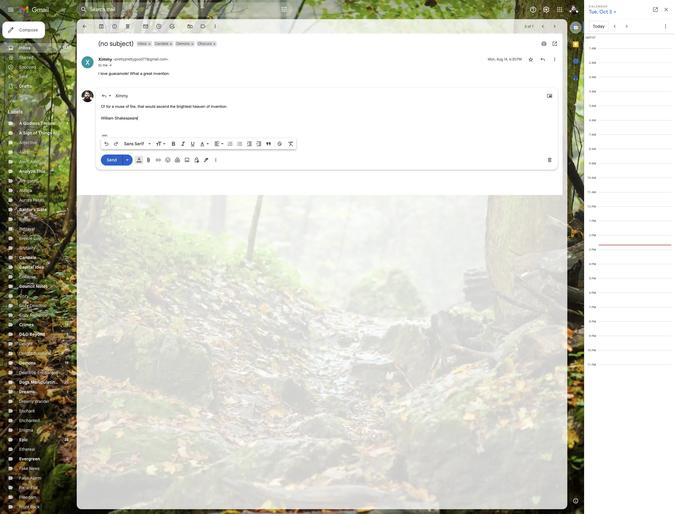 Task type: describe. For each thing, give the bounding box(es) containing it.
council
[[19, 284, 35, 289]]

21 for council notes
[[65, 284, 68, 289]]

25
[[64, 380, 68, 385]]

6:35 pm
[[509, 57, 522, 61]]

snoozed link
[[19, 64, 36, 70]]

settings image
[[543, 6, 550, 13]]

gate
[[27, 178, 36, 184]]

cozy for cozy dewdrop
[[19, 303, 29, 309]]

candela for the candela button at top left
[[155, 41, 168, 46]]

fix-a-flat link
[[19, 485, 38, 491]]

show trimmed content image
[[101, 134, 108, 137]]

back
[[30, 505, 40, 510]]

demons button
[[175, 41, 190, 46]]

evergreen link
[[19, 457, 40, 462]]

false
[[19, 476, 29, 481]]

indent less ‪(⌘[)‬ image
[[246, 141, 252, 147]]

baldur's
[[19, 207, 36, 213]]

o!
[[101, 104, 105, 109]]

remove formatting ‪(⌘\)‬ image
[[288, 141, 294, 147]]

d&d beyond
[[19, 332, 45, 337]]

back to inbox image
[[82, 23, 88, 29]]

william shakespeare
[[101, 116, 138, 120]]

i
[[98, 71, 99, 76]]

dreamy
[[19, 399, 34, 404]]

cozy dewdrop link
[[19, 303, 47, 309]]

drafts link
[[19, 84, 32, 89]]

adjective link
[[19, 140, 37, 145]]

formatting options toolbar
[[101, 138, 296, 149]]

things
[[38, 130, 52, 136]]

1 for dreams
[[67, 390, 68, 394]]

throne
[[41, 121, 55, 126]]

underline ‪(⌘u)‬ image
[[190, 141, 196, 147]]

delight sunshine
[[19, 351, 51, 356]]

art-gate link
[[19, 178, 36, 184]]

demons for demons button
[[176, 41, 190, 46]]

ballsy
[[19, 217, 30, 222]]

flat
[[31, 485, 38, 491]]

insert link ‪(⌘k)‬ image
[[155, 157, 161, 163]]

ximmy for ximmy
[[115, 93, 128, 98]]

ximmy < prettyprettygood77@gmail.com >
[[98, 57, 168, 62]]

snoozed
[[19, 64, 36, 70]]

labels image
[[200, 23, 206, 29]]

mon,
[[488, 57, 496, 61]]

drafts
[[19, 84, 32, 89]]

dogs
[[19, 380, 30, 385]]

>
[[167, 57, 168, 61]]

ximmy cell
[[98, 57, 168, 62]]

what
[[130, 71, 139, 76]]

bulleted list ‪(⌘⇧8)‬ image
[[237, 141, 243, 147]]

of right heaven
[[207, 104, 210, 109]]

undo ‪(⌘z)‬ image
[[103, 141, 109, 147]]

redo ‪(⌘y)‬ image
[[113, 141, 119, 147]]

dewdrop enchanted
[[19, 370, 58, 376]]

a sign of things to come
[[19, 130, 70, 136]]

cozy for cozy radiance
[[19, 313, 29, 318]]

would
[[145, 104, 155, 109]]

more send options image
[[124, 157, 130, 163]]

Not starred checkbox
[[528, 56, 534, 62]]

insert emoji ‪(⌘⇧2)‬ image
[[165, 157, 171, 163]]

brightest
[[177, 104, 192, 109]]

william
[[101, 116, 114, 120]]

manipulating
[[31, 380, 57, 385]]

main menu image
[[7, 6, 14, 13]]

6
[[66, 84, 68, 88]]

to inside labels navigation
[[53, 130, 57, 136]]

breeze lush
[[19, 236, 43, 241]]

obscura
[[198, 41, 212, 46]]

1 vertical spatial enchanted
[[19, 418, 40, 424]]

1 vertical spatial dewdrop
[[19, 370, 36, 376]]

ballsy link
[[19, 217, 30, 222]]

notes
[[36, 284, 48, 289]]

beyond
[[30, 332, 45, 337]]

19
[[65, 361, 68, 365]]

not starred image
[[528, 56, 534, 62]]

dreams
[[19, 389, 35, 395]]

subject)
[[110, 40, 134, 48]]

<
[[113, 57, 115, 61]]

ethereal
[[19, 447, 35, 452]]

delight sunshine link
[[19, 351, 51, 356]]

epic link
[[19, 437, 28, 443]]

art-
[[19, 178, 27, 184]]

epic
[[19, 437, 28, 443]]

more button
[[0, 91, 72, 101]]

more image
[[212, 23, 218, 29]]

time
[[58, 380, 68, 385]]

ascend
[[156, 104, 169, 109]]

enchant link
[[19, 409, 35, 414]]

inbox link
[[19, 45, 31, 51]]

aurora petals link
[[19, 198, 44, 203]]

23
[[65, 438, 68, 442]]

attach files image
[[146, 157, 152, 163]]

labels
[[8, 109, 23, 115]]

show details image
[[109, 64, 112, 67]]

enchant
[[19, 409, 35, 414]]

0 horizontal spatial alert
[[19, 150, 28, 155]]

a-
[[26, 485, 31, 491]]

toggle confidential mode image
[[194, 157, 200, 163]]

search mail image
[[79, 4, 89, 15]]

7
[[532, 24, 534, 29]]

a for a godless throne
[[19, 121, 22, 126]]

of left fire,
[[126, 104, 129, 109]]

me
[[103, 63, 108, 67]]

aurora for aurora petals
[[19, 198, 32, 203]]

strikethrough ‪(⌘⇧x)‬ image
[[277, 141, 283, 147]]

mon, aug 14, 6:35 pm cell
[[488, 56, 522, 62]]

delight for delight sunshine
[[19, 351, 33, 356]]

idea
[[35, 265, 44, 270]]

move to image
[[187, 23, 193, 29]]

mark as unread image
[[143, 23, 149, 29]]

gmail image
[[19, 4, 52, 16]]

insert files using drive image
[[174, 157, 180, 163]]

ximmy for ximmy < prettyprettygood77@gmail.com >
[[98, 57, 112, 62]]

aurora for aurora link
[[19, 188, 32, 193]]



Task type: vqa. For each thing, say whether or not it's contained in the screenshot.
breeze lush
yes



Task type: locate. For each thing, give the bounding box(es) containing it.
adjective
[[19, 140, 37, 145]]

(no subject)
[[98, 40, 134, 48]]

1 horizontal spatial invention.
[[211, 104, 228, 109]]

archive image
[[98, 23, 104, 29]]

inbox up starred link
[[19, 45, 31, 51]]

of left 7
[[528, 24, 531, 29]]

0 horizontal spatial to
[[53, 130, 57, 136]]

1 down 4
[[67, 131, 68, 135]]

a left sign
[[19, 130, 22, 136]]

petals
[[33, 198, 44, 203]]

to
[[98, 63, 102, 67], [53, 130, 57, 136]]

candela
[[155, 41, 168, 46], [19, 255, 36, 261]]

delight for delight link
[[19, 341, 33, 347]]

send button
[[101, 155, 123, 165]]

radiance
[[30, 313, 47, 318]]

1 right 'gate'
[[67, 207, 68, 212]]

support image
[[530, 6, 537, 13]]

delete image
[[125, 23, 131, 29]]

candela inside labels navigation
[[19, 255, 36, 261]]

quote ‪(⌘⇧9)‬ image
[[266, 141, 272, 147]]

to me
[[98, 63, 108, 67]]

dreamy wander link
[[19, 399, 50, 404]]

i love guacamole! what a great invention.
[[98, 71, 170, 76]]

demons down move to "icon"
[[176, 41, 190, 46]]

advanced search options image
[[278, 3, 290, 15]]

candela up >
[[155, 41, 168, 46]]

shakespeare
[[115, 116, 138, 120]]

a left godless at the left of the page
[[19, 121, 22, 126]]

1 right idea
[[67, 265, 68, 270]]

alert
[[19, 150, 28, 155], [30, 159, 40, 165]]

a for a sign of things to come
[[19, 130, 22, 136]]

1 down "25"
[[67, 390, 68, 394]]

Search mail text field
[[90, 7, 264, 13]]

1 1 from the top
[[67, 131, 68, 135]]

4
[[66, 121, 68, 126]]

143
[[63, 46, 68, 50]]

a right for
[[112, 104, 114, 109]]

0 horizontal spatial ximmy
[[98, 57, 112, 62]]

indent more ‪(⌘])‬ image
[[256, 141, 262, 147]]

betrayal
[[19, 226, 35, 232]]

0 vertical spatial cozy
[[19, 294, 29, 299]]

a inside text field
[[112, 104, 114, 109]]

0 vertical spatial invention.
[[153, 71, 170, 76]]

council notes link
[[19, 284, 48, 289]]

dreamy wander
[[19, 399, 50, 404]]

0 vertical spatial ximmy
[[98, 57, 112, 62]]

1 for a sign of things to come
[[67, 131, 68, 135]]

brutality
[[19, 246, 35, 251]]

labels navigation
[[0, 19, 77, 514]]

1 horizontal spatial ximmy
[[115, 93, 128, 98]]

0 vertical spatial aurora
[[19, 188, 32, 193]]

1 vertical spatial a
[[19, 130, 22, 136]]

0 horizontal spatial candela
[[19, 255, 36, 261]]

2 cozy from the top
[[19, 303, 29, 309]]

invention. inside message body text field
[[211, 104, 228, 109]]

for
[[106, 104, 111, 109]]

cozy for cozy link
[[19, 294, 29, 299]]

1 for analyze this
[[67, 169, 68, 174]]

freedom link
[[19, 495, 36, 500]]

1 vertical spatial to
[[53, 130, 57, 136]]

3 cozy from the top
[[19, 313, 29, 318]]

sunshine
[[34, 351, 51, 356]]

invention. right great
[[153, 71, 170, 76]]

1 for baldur's gate
[[67, 207, 68, 212]]

italic ‪(⌘i)‬ image
[[180, 141, 186, 147]]

0 vertical spatial 21
[[65, 255, 68, 260]]

3
[[66, 332, 68, 337]]

great
[[143, 71, 152, 76]]

14,
[[504, 57, 508, 61]]

enchanted up manipulating
[[37, 370, 58, 376]]

1 delight from the top
[[19, 341, 33, 347]]

demons down delight sunshine
[[19, 361, 36, 366]]

1 horizontal spatial alert
[[30, 159, 40, 165]]

dreams link
[[19, 389, 35, 395]]

cozy
[[19, 294, 29, 299], [19, 303, 29, 309], [19, 313, 29, 318]]

love
[[101, 71, 108, 76]]

compose button
[[2, 22, 45, 38]]

brutality link
[[19, 246, 35, 251]]

1 cozy from the top
[[19, 294, 29, 299]]

0 horizontal spatial demons
[[19, 361, 36, 366]]

a sign of things to come link
[[19, 130, 70, 136]]

insert signature image
[[203, 157, 209, 163]]

lush
[[33, 236, 43, 241]]

delight down the d&d in the left of the page
[[19, 341, 33, 347]]

analyze this link
[[19, 169, 45, 174]]

cozy down cozy link
[[19, 303, 29, 309]]

5
[[525, 24, 527, 29]]

dewdrop up radiance
[[30, 303, 47, 309]]

invention. right heaven
[[211, 104, 228, 109]]

0 horizontal spatial a
[[112, 104, 114, 109]]

a
[[140, 71, 142, 76], [112, 104, 114, 109]]

1 horizontal spatial demons
[[176, 41, 190, 46]]

ethereal link
[[19, 447, 35, 452]]

labels heading
[[8, 109, 64, 115]]

2 21 from the top
[[65, 284, 68, 289]]

add to tasks image
[[169, 23, 175, 29]]

capital idea link
[[19, 265, 44, 270]]

ximmy up muse
[[115, 93, 128, 98]]

cozy link
[[19, 294, 29, 299]]

aurora link
[[19, 188, 32, 193]]

serif
[[135, 141, 144, 146]]

(no
[[98, 40, 108, 48]]

dewdrop down demons link
[[19, 370, 36, 376]]

a left great
[[140, 71, 142, 76]]

candela down brutality
[[19, 255, 36, 261]]

1 21 from the top
[[65, 255, 68, 260]]

enchanted down enchant link
[[19, 418, 40, 424]]

1 vertical spatial aurora
[[19, 198, 32, 203]]

1 a from the top
[[19, 121, 22, 126]]

demons link
[[19, 361, 36, 366]]

aurora
[[19, 188, 32, 193], [19, 198, 32, 203]]

0 vertical spatial demons
[[176, 41, 190, 46]]

baldur's gate link
[[19, 207, 47, 213]]

alert, alert
[[19, 159, 40, 165]]

1 vertical spatial demons
[[19, 361, 36, 366]]

0 vertical spatial delight
[[19, 341, 33, 347]]

cozy up crimes
[[19, 313, 29, 318]]

tab list
[[568, 19, 584, 493]]

0 horizontal spatial inbox
[[19, 45, 31, 51]]

0 horizontal spatial invention.
[[153, 71, 170, 76]]

delight link
[[19, 341, 33, 347]]

inbox up prettyprettygood77@gmail.com
[[138, 41, 147, 46]]

fire,
[[130, 104, 137, 109]]

1 horizontal spatial candela
[[155, 41, 168, 46]]

3 1 from the top
[[67, 207, 68, 212]]

None search field
[[77, 2, 293, 17]]

that
[[138, 104, 144, 109]]

2 vertical spatial cozy
[[19, 313, 29, 318]]

sent
[[19, 74, 28, 79]]

mon, aug 14, 6:35 pm
[[488, 57, 522, 61]]

1 horizontal spatial to
[[98, 63, 102, 67]]

invention.
[[153, 71, 170, 76], [211, 104, 228, 109]]

21
[[65, 255, 68, 260], [65, 284, 68, 289]]

1 vertical spatial delight
[[19, 351, 33, 356]]

1 horizontal spatial a
[[140, 71, 142, 76]]

candela inside button
[[155, 41, 168, 46]]

breeze lush link
[[19, 236, 43, 241]]

1 vertical spatial a
[[112, 104, 114, 109]]

1 aurora from the top
[[19, 188, 32, 193]]

enchanted link
[[19, 418, 40, 424]]

older image
[[552, 23, 558, 29]]

to left the "come"
[[53, 130, 57, 136]]

a godless throne link
[[19, 121, 55, 126]]

d&d beyond link
[[19, 332, 45, 337]]

2 1 from the top
[[67, 169, 68, 174]]

newer image
[[540, 23, 546, 29]]

inbox for inbox link
[[19, 45, 31, 51]]

1 vertical spatial ximmy
[[115, 93, 128, 98]]

the
[[170, 104, 176, 109]]

1 vertical spatial 21
[[65, 284, 68, 289]]

guacamole!
[[109, 71, 129, 76]]

ximmy up me
[[98, 57, 112, 62]]

inbox inside button
[[138, 41, 147, 46]]

inbox inside labels navigation
[[19, 45, 31, 51]]

report spam image
[[112, 23, 118, 29]]

insert photo image
[[184, 157, 190, 163]]

2 a from the top
[[19, 130, 22, 136]]

front back
[[19, 505, 40, 510]]

demons for demons link
[[19, 361, 36, 366]]

0 vertical spatial to
[[98, 63, 102, 67]]

0 vertical spatial a
[[140, 71, 142, 76]]

0 vertical spatial enchanted
[[37, 370, 58, 376]]

fix-a-flat
[[19, 485, 38, 491]]

dewdrop enchanted link
[[19, 370, 58, 376]]

delight down delight link
[[19, 351, 33, 356]]

discard draft ‪(⌘⇧d)‬ image
[[547, 157, 553, 163]]

of right sign
[[33, 130, 37, 136]]

art-gate
[[19, 178, 36, 184]]

snooze image
[[156, 23, 162, 29]]

prettyprettygood77@gmail.com
[[115, 57, 167, 61]]

type of response image
[[101, 93, 107, 99]]

dogs manipulating time
[[19, 380, 68, 385]]

1 vertical spatial alert
[[30, 159, 40, 165]]

breeze
[[19, 236, 32, 241]]

demons inside demons button
[[176, 41, 190, 46]]

more options image
[[214, 157, 218, 163]]

aug
[[497, 57, 503, 61]]

front
[[19, 505, 29, 510]]

aurora down aurora link
[[19, 198, 32, 203]]

baldur's gate
[[19, 207, 47, 213]]

aurora petals
[[19, 198, 44, 203]]

2 delight from the top
[[19, 351, 33, 356]]

crimes link
[[19, 322, 34, 328]]

sans serif option
[[123, 141, 147, 147]]

of inside labels navigation
[[33, 130, 37, 136]]

2 aurora from the top
[[19, 198, 32, 203]]

d&d
[[19, 332, 28, 337]]

cozy down council
[[19, 294, 29, 299]]

false alarm
[[19, 476, 41, 481]]

0 vertical spatial alert
[[19, 150, 28, 155]]

21 for candela
[[65, 255, 68, 260]]

1 vertical spatial cozy
[[19, 303, 29, 309]]

1 right this
[[67, 169, 68, 174]]

14
[[65, 323, 68, 327]]

1 vertical spatial invention.
[[211, 104, 228, 109]]

sans serif
[[124, 141, 144, 146]]

numbered list ‪(⌘⇧7)‬ image
[[227, 141, 233, 147]]

this
[[36, 169, 45, 174]]

front back link
[[19, 505, 40, 510]]

alert up analyze this link on the left of page
[[30, 159, 40, 165]]

council notes
[[19, 284, 48, 289]]

5 1 from the top
[[67, 390, 68, 394]]

analyze this
[[19, 169, 45, 174]]

0 vertical spatial a
[[19, 121, 22, 126]]

inbox button
[[137, 41, 147, 46]]

1 horizontal spatial inbox
[[138, 41, 147, 46]]

godless
[[23, 121, 40, 126]]

candela for candela link
[[19, 255, 36, 261]]

side panel section
[[568, 19, 584, 510]]

news
[[29, 466, 40, 472]]

more
[[19, 93, 29, 99]]

4 1 from the top
[[67, 265, 68, 270]]

aurora down art-gate
[[19, 188, 32, 193]]

inbox for the inbox button
[[138, 41, 147, 46]]

delight
[[19, 341, 33, 347], [19, 351, 33, 356]]

heaven
[[193, 104, 205, 109]]

alert, alert link
[[19, 159, 40, 165]]

0 vertical spatial candela
[[155, 41, 168, 46]]

to left me
[[98, 63, 102, 67]]

alert up alert,
[[19, 150, 28, 155]]

Message Body text field
[[101, 104, 553, 129]]

1 for capital idea
[[67, 265, 68, 270]]

0 vertical spatial dewdrop
[[30, 303, 47, 309]]

1 vertical spatial candela
[[19, 255, 36, 261]]

demons inside labels navigation
[[19, 361, 36, 366]]

bold ‪(⌘b)‬ image
[[171, 141, 177, 147]]



